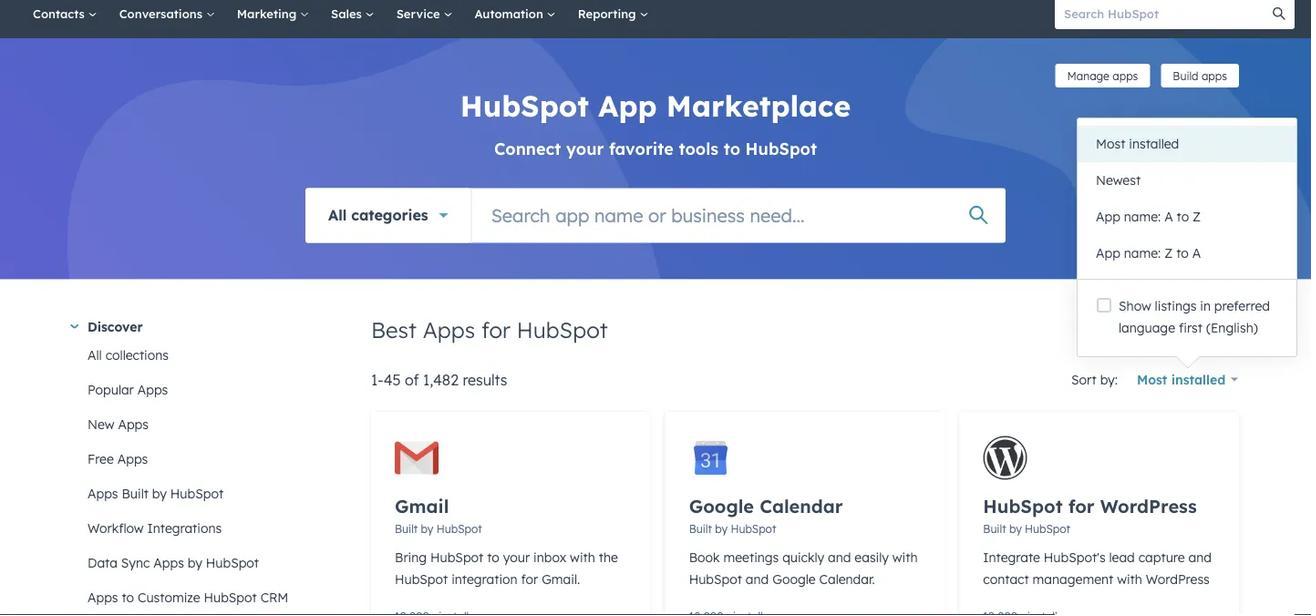 Task type: vqa. For each thing, say whether or not it's contained in the screenshot.
Back at the top of the page
no



Task type: describe. For each thing, give the bounding box(es) containing it.
connect your favorite tools to hubspot
[[494, 139, 817, 160]]

new apps
[[88, 417, 149, 433]]

bring
[[395, 550, 427, 566]]

to down sync
[[122, 590, 134, 606]]

app name: a to z
[[1096, 209, 1201, 225]]

by up workflow integrations
[[152, 486, 167, 502]]

best
[[371, 316, 417, 344]]

hubspot inside google calendar built by hubspot
[[731, 522, 776, 536]]

app for app name: z to a
[[1096, 246, 1120, 262]]

new
[[88, 417, 114, 433]]

book
[[689, 550, 720, 566]]

all collections link
[[77, 338, 342, 373]]

1,482
[[423, 371, 459, 389]]

all for all collections
[[88, 347, 102, 363]]

discover
[[88, 319, 143, 335]]

1-
[[371, 371, 384, 389]]

built inside the apps built by hubspot link
[[122, 486, 149, 502]]

all categories button
[[305, 189, 471, 243]]

apps inside new apps link
[[118, 417, 149, 433]]

hubspot inside the apps built by hubspot link
[[170, 486, 223, 502]]

data sync apps by hubspot link
[[77, 546, 342, 581]]

apps to customize hubspot crm
[[88, 590, 288, 606]]

manage apps
[[1067, 69, 1138, 83]]

customize
[[138, 590, 200, 606]]

Search HubSpot search field
[[1055, 0, 1278, 30]]

Search app name or business need... search field
[[472, 189, 1006, 243]]

contacts
[[33, 6, 88, 21]]

apps for build apps
[[1202, 69, 1227, 83]]

your inside bring hubspot to your inbox with the hubspot integration for gmail.
[[503, 550, 530, 566]]

popular apps link
[[77, 373, 342, 408]]

z inside button
[[1193, 209, 1201, 225]]

in
[[1200, 299, 1211, 315]]

integrate hubspot's lead capture and contact management with wordpress
[[983, 550, 1212, 588]]

build apps link
[[1161, 64, 1239, 88]]

conversations link
[[108, 0, 226, 39]]

preferred
[[1214, 299, 1270, 315]]

calendar.
[[819, 572, 875, 588]]

a inside app name: z to a button
[[1192, 246, 1201, 262]]

contacts link
[[22, 0, 108, 39]]

manage apps link
[[1055, 64, 1150, 88]]

most installed inside dropdown button
[[1137, 372, 1226, 388]]

apps inside data sync apps by hubspot link
[[153, 555, 184, 571]]

book meetings quickly and easily with hubspot and google calendar.
[[689, 550, 918, 588]]

conversations
[[119, 6, 206, 21]]

the
[[599, 550, 618, 566]]

integrate
[[983, 550, 1040, 566]]

to inside button
[[1177, 209, 1189, 225]]

name: for z
[[1124, 246, 1161, 262]]

connect
[[494, 139, 561, 160]]

collections
[[105, 347, 169, 363]]

inbox
[[533, 550, 566, 566]]

by up apps to customize hubspot crm
[[188, 555, 202, 571]]

marketing link
[[226, 0, 320, 39]]

data sync apps by hubspot
[[88, 555, 259, 571]]

quickly
[[782, 550, 824, 566]]

apps inside apps to customize hubspot crm link
[[88, 590, 118, 606]]

all collections
[[88, 347, 169, 363]]

bring hubspot to your inbox with the hubspot integration for gmail.
[[395, 550, 618, 588]]

free apps
[[88, 451, 148, 467]]

by inside google calendar built by hubspot
[[715, 522, 728, 536]]

most inside dropdown button
[[1137, 372, 1167, 388]]

by inside "gmail built by hubspot"
[[421, 522, 433, 536]]

installed inside button
[[1129, 136, 1179, 152]]

integrations
[[147, 521, 222, 537]]

gmail
[[395, 495, 449, 518]]

wordpress inside hubspot for wordpress built by hubspot
[[1100, 495, 1197, 518]]

by:
[[1100, 372, 1118, 388]]

automation link
[[464, 0, 567, 39]]

popular apps
[[88, 382, 168, 398]]

manage
[[1067, 69, 1110, 83]]

wordpress inside integrate hubspot's lead capture and contact management with wordpress
[[1146, 572, 1210, 588]]

all categories
[[328, 207, 428, 225]]

apps inside popular apps link
[[137, 382, 168, 398]]

automation
[[474, 6, 547, 21]]

google inside google calendar built by hubspot
[[689, 495, 754, 518]]

newest button
[[1078, 163, 1297, 199]]

to inside button
[[1176, 246, 1189, 262]]

most installed inside button
[[1096, 136, 1179, 152]]

discover button
[[70, 316, 342, 338]]

for inside bring hubspot to your inbox with the hubspot integration for gmail.
[[521, 572, 538, 588]]

search image
[[1273, 8, 1286, 21]]

build apps
[[1173, 69, 1227, 83]]

language
[[1119, 320, 1175, 336]]

hubspot inside "gmail built by hubspot"
[[437, 522, 482, 536]]

to right tools on the right of page
[[724, 139, 740, 160]]

0 horizontal spatial and
[[746, 572, 769, 588]]

app name: a to z button
[[1078, 199, 1297, 236]]

sort
[[1071, 372, 1097, 388]]

reporting
[[578, 6, 640, 21]]

first
[[1179, 320, 1203, 336]]

lead
[[1109, 550, 1135, 566]]

hubspot inside book meetings quickly and easily with hubspot and google calendar.
[[689, 572, 742, 588]]

free
[[88, 451, 114, 467]]

gmail.
[[542, 572, 580, 588]]

1 horizontal spatial and
[[828, 550, 851, 566]]

apps built by hubspot link
[[77, 477, 342, 512]]

contact
[[983, 572, 1029, 588]]

hubspot for wordpress built by hubspot
[[983, 495, 1197, 536]]

hubspot app marketplace link
[[460, 88, 851, 124]]

search button
[[1264, 0, 1295, 30]]

service
[[396, 6, 443, 21]]

marketing
[[237, 6, 300, 21]]

popular
[[88, 382, 134, 398]]



Task type: locate. For each thing, give the bounding box(es) containing it.
of
[[405, 371, 419, 389]]

apps up 1,482
[[423, 316, 475, 344]]

1 vertical spatial google
[[772, 572, 816, 588]]

1 vertical spatial for
[[1068, 495, 1095, 518]]

show
[[1119, 299, 1151, 315]]

for up hubspot's
[[1068, 495, 1095, 518]]

app
[[598, 88, 657, 124], [1096, 209, 1120, 225], [1096, 246, 1120, 262]]

management
[[1033, 572, 1114, 588]]

z down app name: a to z button
[[1165, 246, 1173, 262]]

0 horizontal spatial your
[[503, 550, 530, 566]]

0 vertical spatial a
[[1165, 209, 1173, 225]]

hubspot
[[460, 88, 589, 124], [745, 139, 817, 160], [517, 316, 608, 344], [170, 486, 223, 502], [983, 495, 1063, 518], [437, 522, 482, 536], [731, 522, 776, 536], [1025, 522, 1070, 536], [430, 550, 484, 566], [206, 555, 259, 571], [395, 572, 448, 588], [689, 572, 742, 588], [204, 590, 257, 606]]

0 vertical spatial google
[[689, 495, 754, 518]]

by up book on the right of the page
[[715, 522, 728, 536]]

hubspot app marketplace
[[460, 88, 851, 124]]

with inside book meetings quickly and easily with hubspot and google calendar.
[[892, 550, 918, 566]]

google up book on the right of the page
[[689, 495, 754, 518]]

google inside book meetings quickly and easily with hubspot and google calendar.
[[772, 572, 816, 588]]

0 vertical spatial z
[[1193, 209, 1201, 225]]

workflow
[[88, 521, 144, 537]]

by inside hubspot for wordpress built by hubspot
[[1009, 522, 1022, 536]]

z inside button
[[1165, 246, 1173, 262]]

0 horizontal spatial z
[[1165, 246, 1173, 262]]

to down app name: a to z button
[[1176, 246, 1189, 262]]

by up integrate
[[1009, 522, 1022, 536]]

with left the
[[570, 550, 595, 566]]

best apps for hubspot
[[371, 316, 608, 344]]

calendar
[[760, 495, 843, 518]]

0 vertical spatial for
[[481, 316, 511, 344]]

wordpress up capture
[[1100, 495, 1197, 518]]

caret image
[[70, 325, 79, 329]]

most installed up the newest
[[1096, 136, 1179, 152]]

all left categories
[[328, 207, 347, 225]]

app name: z to a button
[[1078, 236, 1297, 272]]

0 vertical spatial name:
[[1124, 209, 1161, 225]]

to down newest button
[[1177, 209, 1189, 225]]

list box containing most installed
[[1078, 119, 1297, 279]]

built inside google calendar built by hubspot
[[689, 522, 712, 536]]

app down the newest
[[1096, 209, 1120, 225]]

sort by:
[[1071, 372, 1118, 388]]

1 horizontal spatial apps
[[1202, 69, 1227, 83]]

most inside button
[[1096, 136, 1126, 152]]

apps right build
[[1202, 69, 1227, 83]]

free apps link
[[77, 442, 342, 477]]

app inside button
[[1096, 209, 1120, 225]]

apps down data
[[88, 590, 118, 606]]

for down inbox on the bottom
[[521, 572, 538, 588]]

a
[[1165, 209, 1173, 225], [1192, 246, 1201, 262]]

0 vertical spatial most
[[1096, 136, 1126, 152]]

app inside button
[[1096, 246, 1120, 262]]

1 vertical spatial a
[[1192, 246, 1201, 262]]

capture
[[1139, 550, 1185, 566]]

0 horizontal spatial a
[[1165, 209, 1173, 225]]

2 horizontal spatial with
[[1117, 572, 1142, 588]]

apps right manage
[[1113, 69, 1138, 83]]

1 vertical spatial all
[[88, 347, 102, 363]]

hubspot inside apps to customize hubspot crm link
[[204, 590, 257, 606]]

apps down free
[[88, 486, 118, 502]]

45
[[384, 371, 401, 389]]

to up integration
[[487, 550, 499, 566]]

sync
[[121, 555, 150, 571]]

google calendar built by hubspot
[[689, 495, 843, 536]]

2 vertical spatial for
[[521, 572, 538, 588]]

1 vertical spatial most
[[1137, 372, 1167, 388]]

apps right free
[[117, 451, 148, 467]]

1 apps from the left
[[1113, 69, 1138, 83]]

and inside integrate hubspot's lead capture and contact management with wordpress
[[1188, 550, 1212, 566]]

with right easily
[[892, 550, 918, 566]]

0 vertical spatial wordpress
[[1100, 495, 1197, 518]]

installed down first on the right bottom of page
[[1171, 372, 1226, 388]]

easily
[[855, 550, 889, 566]]

most
[[1096, 136, 1126, 152], [1137, 372, 1167, 388]]

0 vertical spatial your
[[566, 139, 604, 160]]

0 horizontal spatial most
[[1096, 136, 1126, 152]]

2 apps from the left
[[1202, 69, 1227, 83]]

apps right sync
[[153, 555, 184, 571]]

hubspot's
[[1044, 550, 1106, 566]]

crm
[[260, 590, 288, 606]]

gmail built by hubspot
[[395, 495, 482, 536]]

built up integrate
[[983, 522, 1006, 536]]

integration
[[451, 572, 517, 588]]

(english)
[[1206, 320, 1258, 336]]

app for app name: a to z
[[1096, 209, 1120, 225]]

all down discover
[[88, 347, 102, 363]]

name: inside button
[[1124, 246, 1161, 262]]

all
[[328, 207, 347, 225], [88, 347, 102, 363]]

0 vertical spatial app
[[598, 88, 657, 124]]

2 horizontal spatial and
[[1188, 550, 1212, 566]]

1 vertical spatial installed
[[1171, 372, 1226, 388]]

apps inside free apps link
[[117, 451, 148, 467]]

0 horizontal spatial google
[[689, 495, 754, 518]]

build
[[1173, 69, 1199, 83]]

apps built by hubspot
[[88, 486, 223, 502]]

categories
[[351, 207, 428, 225]]

with for google calendar
[[892, 550, 918, 566]]

app down app name: a to z
[[1096, 246, 1120, 262]]

1 vertical spatial z
[[1165, 246, 1173, 262]]

z
[[1193, 209, 1201, 225], [1165, 246, 1173, 262]]

and down meetings
[[746, 572, 769, 588]]

favorite
[[609, 139, 674, 160]]

all inside popup button
[[328, 207, 347, 225]]

0 horizontal spatial apps
[[1113, 69, 1138, 83]]

most installed
[[1096, 136, 1179, 152], [1137, 372, 1226, 388]]

workflow integrations
[[88, 521, 222, 537]]

results
[[463, 371, 507, 389]]

apps for manage apps
[[1113, 69, 1138, 83]]

0 vertical spatial installed
[[1129, 136, 1179, 152]]

app name: z to a
[[1096, 246, 1201, 262]]

1 horizontal spatial most
[[1137, 372, 1167, 388]]

all for all categories
[[328, 207, 347, 225]]

sales link
[[320, 0, 385, 39]]

to
[[724, 139, 740, 160], [1177, 209, 1189, 225], [1176, 246, 1189, 262], [487, 550, 499, 566], [122, 590, 134, 606]]

google
[[689, 495, 754, 518], [772, 572, 816, 588]]

built inside hubspot for wordpress built by hubspot
[[983, 522, 1006, 536]]

installed inside dropdown button
[[1171, 372, 1226, 388]]

1 horizontal spatial all
[[328, 207, 347, 225]]

2 horizontal spatial for
[[1068, 495, 1095, 518]]

with inside bring hubspot to your inbox with the hubspot integration for gmail.
[[570, 550, 595, 566]]

to inside bring hubspot to your inbox with the hubspot integration for gmail.
[[487, 550, 499, 566]]

a down app name: a to z button
[[1192, 246, 1201, 262]]

for up 'results'
[[481, 316, 511, 344]]

1 horizontal spatial z
[[1193, 209, 1201, 225]]

show listings in preferred language first (english)
[[1119, 299, 1270, 336]]

built up book on the right of the page
[[689, 522, 712, 536]]

a inside app name: a to z button
[[1165, 209, 1173, 225]]

2 name: from the top
[[1124, 246, 1161, 262]]

built down free apps
[[122, 486, 149, 502]]

1 horizontal spatial with
[[892, 550, 918, 566]]

0 vertical spatial most installed
[[1096, 136, 1179, 152]]

with for gmail
[[570, 550, 595, 566]]

apps down the collections
[[137, 382, 168, 398]]

1 horizontal spatial google
[[772, 572, 816, 588]]

most installed button
[[1125, 362, 1239, 398]]

with down the lead
[[1117, 572, 1142, 588]]

sales
[[331, 6, 365, 21]]

apps to customize hubspot crm link
[[77, 581, 342, 615]]

a down newest button
[[1165, 209, 1173, 225]]

wordpress
[[1100, 495, 1197, 518], [1146, 572, 1210, 588]]

tools
[[679, 139, 719, 160]]

with
[[570, 550, 595, 566], [892, 550, 918, 566], [1117, 572, 1142, 588]]

hubspot inside data sync apps by hubspot link
[[206, 555, 259, 571]]

0 horizontal spatial all
[[88, 347, 102, 363]]

and up 'calendar.'
[[828, 550, 851, 566]]

and right capture
[[1188, 550, 1212, 566]]

0 horizontal spatial with
[[570, 550, 595, 566]]

apps right new on the bottom of page
[[118, 417, 149, 433]]

listings
[[1155, 299, 1197, 315]]

by down gmail
[[421, 522, 433, 536]]

data
[[88, 555, 118, 571]]

new apps link
[[77, 408, 342, 442]]

most installed down first on the right bottom of page
[[1137, 372, 1226, 388]]

wordpress down capture
[[1146, 572, 1210, 588]]

apps
[[423, 316, 475, 344], [137, 382, 168, 398], [118, 417, 149, 433], [117, 451, 148, 467], [88, 486, 118, 502], [153, 555, 184, 571], [88, 590, 118, 606]]

1 horizontal spatial your
[[566, 139, 604, 160]]

1 vertical spatial most installed
[[1137, 372, 1226, 388]]

reporting link
[[567, 0, 660, 39]]

name: for a
[[1124, 209, 1161, 225]]

workflow integrations link
[[77, 512, 342, 546]]

built inside "gmail built by hubspot"
[[395, 522, 418, 536]]

by
[[152, 486, 167, 502], [421, 522, 433, 536], [715, 522, 728, 536], [1009, 522, 1022, 536], [188, 555, 202, 571]]

installed
[[1129, 136, 1179, 152], [1171, 372, 1226, 388]]

0 horizontal spatial for
[[481, 316, 511, 344]]

most up the newest
[[1096, 136, 1126, 152]]

apps
[[1113, 69, 1138, 83], [1202, 69, 1227, 83]]

name: down app name: a to z
[[1124, 246, 1161, 262]]

0 vertical spatial all
[[328, 207, 347, 225]]

installed up newest button
[[1129, 136, 1179, 152]]

for
[[481, 316, 511, 344], [1068, 495, 1095, 518], [521, 572, 538, 588]]

meetings
[[723, 550, 779, 566]]

your left the favorite
[[566, 139, 604, 160]]

1 vertical spatial app
[[1096, 209, 1120, 225]]

apps inside the apps built by hubspot link
[[88, 486, 118, 502]]

1 horizontal spatial a
[[1192, 246, 1201, 262]]

1 vertical spatial your
[[503, 550, 530, 566]]

1 vertical spatial wordpress
[[1146, 572, 1210, 588]]

app up the favorite
[[598, 88, 657, 124]]

built down gmail
[[395, 522, 418, 536]]

1-45 of 1,482 results
[[371, 371, 507, 389]]

your left inbox on the bottom
[[503, 550, 530, 566]]

name: up app name: z to a
[[1124, 209, 1161, 225]]

1 horizontal spatial for
[[521, 572, 538, 588]]

marketplace
[[666, 88, 851, 124]]

with inside integrate hubspot's lead capture and contact management with wordpress
[[1117, 572, 1142, 588]]

for inside hubspot for wordpress built by hubspot
[[1068, 495, 1095, 518]]

name:
[[1124, 209, 1161, 225], [1124, 246, 1161, 262]]

1 vertical spatial name:
[[1124, 246, 1161, 262]]

google down quickly
[[772, 572, 816, 588]]

most installed button
[[1078, 126, 1297, 163]]

list box
[[1078, 119, 1297, 279]]

name: inside button
[[1124, 209, 1161, 225]]

1 name: from the top
[[1124, 209, 1161, 225]]

2 vertical spatial app
[[1096, 246, 1120, 262]]

most right 'by:'
[[1137, 372, 1167, 388]]

z down newest button
[[1193, 209, 1201, 225]]



